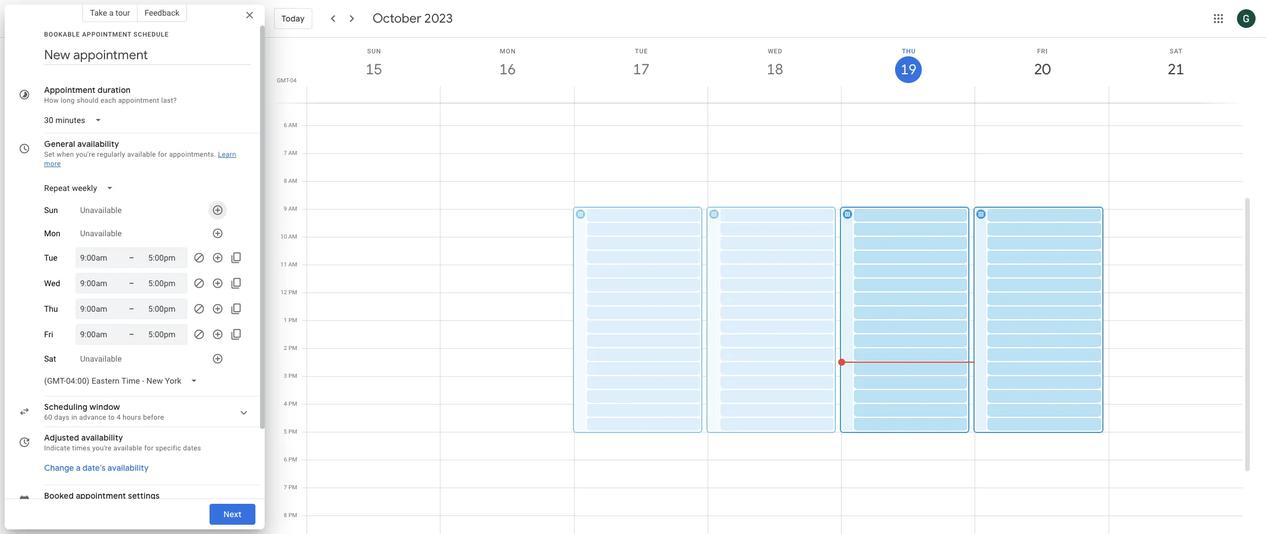 Task type: describe. For each thing, give the bounding box(es) containing it.
sat for sat
[[44, 354, 56, 363]]

appointment
[[44, 85, 96, 95]]

15 column header
[[307, 38, 441, 103]]

Start time on Wednesdays text field
[[80, 276, 115, 290]]

next
[[223, 509, 242, 520]]

End time on Fridays text field
[[148, 327, 183, 341]]

specific
[[155, 444, 181, 452]]

wed 18
[[766, 48, 783, 79]]

19 column header
[[841, 38, 976, 103]]

Start time on Thursdays text field
[[80, 302, 115, 316]]

scheduling
[[44, 402, 88, 412]]

7 pm
[[284, 484, 297, 491]]

6 for 6 pm
[[284, 456, 287, 463]]

19
[[900, 60, 916, 79]]

pm for 7 pm
[[289, 484, 297, 491]]

window
[[90, 402, 120, 412]]

4 inside scheduling window 60 days in advance to 4 hours before
[[117, 413, 121, 421]]

60
[[44, 413, 52, 421]]

indicate
[[44, 444, 70, 452]]

8 am
[[284, 178, 297, 184]]

pm for 2 pm
[[289, 345, 297, 351]]

tue for tue
[[44, 253, 57, 262]]

wednesday, october 18 element
[[762, 56, 788, 83]]

am for 7 am
[[288, 150, 297, 156]]

availability inside button
[[108, 463, 149, 473]]

– for tue
[[129, 253, 134, 262]]

pm for 5 pm
[[289, 428, 297, 435]]

sun 15
[[365, 48, 382, 79]]

duration
[[98, 85, 131, 95]]

learn more
[[44, 150, 236, 168]]

8 for 8 am
[[284, 178, 287, 184]]

9
[[284, 206, 287, 212]]

mon 16
[[499, 48, 516, 79]]

take a tour button
[[82, 3, 138, 22]]

learn more link
[[44, 150, 236, 168]]

2 pm
[[284, 345, 297, 351]]

wed for wed
[[44, 279, 60, 288]]

set
[[44, 150, 55, 158]]

10
[[280, 233, 287, 240]]

change a date's availability
[[44, 463, 149, 473]]

in
[[71, 413, 77, 421]]

tue for tue 17
[[635, 48, 648, 55]]

each
[[101, 96, 116, 105]]

unavailable for mon
[[80, 229, 122, 238]]

appointment duration how long should each appointment last?
[[44, 85, 177, 105]]

Add title text field
[[44, 46, 251, 64]]

times
[[72, 444, 90, 452]]

pm for 6 pm
[[289, 456, 297, 463]]

sun for sun 15
[[367, 48, 381, 55]]

am for 10 am
[[288, 233, 297, 240]]

adjusted availability indicate times you're available for specific dates
[[44, 433, 201, 452]]

pm for 4 pm
[[289, 401, 297, 407]]

when
[[57, 150, 74, 158]]

change
[[44, 463, 74, 473]]

– for thu
[[129, 304, 134, 314]]

am for 6 am
[[288, 122, 297, 128]]

dates
[[183, 444, 201, 452]]

long
[[61, 96, 75, 105]]

thu for thu
[[44, 304, 58, 314]]

2023
[[424, 10, 453, 27]]

– for wed
[[129, 279, 134, 288]]

11 am
[[280, 261, 297, 268]]

End time on Tuesdays text field
[[148, 251, 183, 265]]

grid containing 15
[[269, 38, 1252, 534]]

4 pm
[[284, 401, 297, 407]]

6 for 6 am
[[284, 122, 287, 128]]

18
[[766, 60, 783, 79]]

mon for mon 16
[[500, 48, 516, 55]]

7 for 7 am
[[284, 150, 287, 156]]

1
[[284, 317, 287, 323]]

how
[[44, 96, 59, 105]]

regularly
[[97, 150, 125, 158]]

1 horizontal spatial for
[[158, 150, 167, 158]]

before
[[143, 413, 164, 421]]

available inside adjusted availability indicate times you're available for specific dates
[[114, 444, 142, 452]]

a for take
[[109, 8, 114, 17]]

Start time on Tuesdays text field
[[80, 251, 115, 265]]

should
[[77, 96, 99, 105]]

booked appointment settings button
[[39, 488, 258, 513]]

general availability
[[44, 139, 119, 149]]

feedback button
[[138, 3, 187, 22]]

pm for 12 pm
[[289, 289, 297, 296]]

tour
[[116, 8, 130, 17]]

04
[[290, 77, 297, 84]]

sat 21
[[1167, 48, 1184, 79]]

11
[[280, 261, 287, 268]]

2
[[284, 345, 287, 351]]

advance
[[79, 413, 106, 421]]

days
[[54, 413, 69, 421]]

schedule
[[134, 31, 169, 38]]

3 pm
[[284, 373, 297, 379]]

15
[[365, 60, 382, 79]]

today button
[[274, 5, 312, 33]]

adjusted
[[44, 433, 79, 443]]



Task type: locate. For each thing, give the bounding box(es) containing it.
availability for general
[[77, 139, 119, 149]]

1 horizontal spatial 4
[[284, 401, 287, 407]]

pm right 12
[[289, 289, 297, 296]]

sat
[[1170, 48, 1183, 55], [44, 354, 56, 363]]

0 horizontal spatial mon
[[44, 229, 60, 238]]

0 vertical spatial mon
[[500, 48, 516, 55]]

availability down to at the bottom of page
[[81, 433, 123, 443]]

available right regularly at left top
[[127, 150, 156, 158]]

1 vertical spatial you're
[[92, 444, 112, 452]]

21
[[1167, 60, 1184, 79]]

1 vertical spatial thu
[[44, 304, 58, 314]]

1 vertical spatial unavailable
[[80, 229, 122, 238]]

tue inside tue 17
[[635, 48, 648, 55]]

tue up 17
[[635, 48, 648, 55]]

4 inside grid
[[284, 401, 287, 407]]

21 column header
[[1109, 38, 1243, 103]]

am down 6 am
[[288, 150, 297, 156]]

0 vertical spatial you're
[[76, 150, 95, 158]]

2 8 from the top
[[284, 512, 287, 518]]

2 6 from the top
[[284, 456, 287, 463]]

bookable
[[44, 31, 80, 38]]

available down hours at the bottom left
[[114, 444, 142, 452]]

0 vertical spatial fri
[[1037, 48, 1048, 55]]

1 vertical spatial 7
[[284, 484, 287, 491]]

2 vertical spatial availability
[[108, 463, 149, 473]]

8 pm from the top
[[289, 484, 297, 491]]

1 vertical spatial availability
[[81, 433, 123, 443]]

sun
[[367, 48, 381, 55], [44, 206, 58, 215]]

mon for mon
[[44, 229, 60, 238]]

thu
[[902, 48, 916, 55], [44, 304, 58, 314]]

1 vertical spatial fri
[[44, 330, 53, 339]]

thu left start time on thursdays text field at the left bottom of the page
[[44, 304, 58, 314]]

for left appointments.
[[158, 150, 167, 158]]

thursday, october 19, today element
[[895, 56, 922, 83]]

a for change
[[76, 463, 81, 473]]

None field
[[39, 110, 111, 131], [39, 178, 123, 199], [39, 370, 207, 391], [39, 110, 111, 131], [39, 178, 123, 199], [39, 370, 207, 391]]

am for 11 am
[[288, 261, 297, 268]]

availability up regularly at left top
[[77, 139, 119, 149]]

am right '10'
[[288, 233, 297, 240]]

0 horizontal spatial sun
[[44, 206, 58, 215]]

3 unavailable from the top
[[80, 354, 122, 363]]

unavailable
[[80, 206, 122, 215], [80, 229, 122, 238], [80, 354, 122, 363]]

for inside adjusted availability indicate times you're available for specific dates
[[144, 444, 154, 452]]

17
[[632, 60, 649, 79]]

appointment inside booked appointment settings 'dropdown button'
[[76, 491, 126, 501]]

today
[[282, 13, 305, 24]]

pm right 1
[[289, 317, 297, 323]]

mon
[[500, 48, 516, 55], [44, 229, 60, 238]]

october
[[373, 10, 421, 27]]

1 vertical spatial sat
[[44, 354, 56, 363]]

6 pm from the top
[[289, 428, 297, 435]]

fri up 20
[[1037, 48, 1048, 55]]

unavailable for sat
[[80, 354, 122, 363]]

6 am from the top
[[288, 261, 297, 268]]

1 horizontal spatial sun
[[367, 48, 381, 55]]

appointment inside appointment duration how long should each appointment last?
[[118, 96, 159, 105]]

7 down 6 pm
[[284, 484, 287, 491]]

1 vertical spatial sun
[[44, 206, 58, 215]]

6 down 5
[[284, 456, 287, 463]]

thu inside thu 19
[[902, 48, 916, 55]]

5 am from the top
[[288, 233, 297, 240]]

5 pm from the top
[[289, 401, 297, 407]]

october 2023
[[373, 10, 453, 27]]

pm right 3
[[289, 373, 297, 379]]

you're
[[76, 150, 95, 158], [92, 444, 112, 452]]

1 vertical spatial for
[[144, 444, 154, 452]]

am right 9
[[288, 206, 297, 212]]

sun down more
[[44, 206, 58, 215]]

am for 9 am
[[288, 206, 297, 212]]

hours
[[123, 413, 141, 421]]

change a date's availability button
[[39, 457, 153, 478]]

availability for adjusted
[[81, 433, 123, 443]]

16 column header
[[440, 38, 575, 103]]

1 horizontal spatial mon
[[500, 48, 516, 55]]

0 vertical spatial 6
[[284, 122, 287, 128]]

1 horizontal spatial sat
[[1170, 48, 1183, 55]]

gmt-
[[277, 77, 290, 84]]

tue left start time on tuesdays text field
[[44, 253, 57, 262]]

0 vertical spatial appointment
[[118, 96, 159, 105]]

1 am from the top
[[288, 122, 297, 128]]

8 down 7 pm
[[284, 512, 287, 518]]

1 vertical spatial 6
[[284, 456, 287, 463]]

bookable appointment schedule
[[44, 31, 169, 38]]

to
[[108, 413, 115, 421]]

appointment down change a date's availability
[[76, 491, 126, 501]]

thu up thursday, october 19, today element
[[902, 48, 916, 55]]

6
[[284, 122, 287, 128], [284, 456, 287, 463]]

5
[[284, 428, 287, 435]]

a
[[109, 8, 114, 17], [76, 463, 81, 473]]

1 horizontal spatial thu
[[902, 48, 916, 55]]

0 horizontal spatial wed
[[44, 279, 60, 288]]

0 vertical spatial thu
[[902, 48, 916, 55]]

sat inside sat 21
[[1170, 48, 1183, 55]]

0 horizontal spatial thu
[[44, 304, 58, 314]]

pm for 3 pm
[[289, 373, 297, 379]]

availability down adjusted availability indicate times you're available for specific dates
[[108, 463, 149, 473]]

pm down 7 pm
[[289, 512, 297, 518]]

for
[[158, 150, 167, 158], [144, 444, 154, 452]]

0 vertical spatial wed
[[768, 48, 783, 55]]

general
[[44, 139, 75, 149]]

pm down 6 pm
[[289, 484, 297, 491]]

0 horizontal spatial fri
[[44, 330, 53, 339]]

am
[[288, 122, 297, 128], [288, 150, 297, 156], [288, 178, 297, 184], [288, 206, 297, 212], [288, 233, 297, 240], [288, 261, 297, 268]]

0 vertical spatial unavailable
[[80, 206, 122, 215]]

– right start time on fridays text field
[[129, 330, 134, 339]]

0 vertical spatial available
[[127, 150, 156, 158]]

gmt-04
[[277, 77, 297, 84]]

grid
[[269, 38, 1252, 534]]

10 am
[[280, 233, 297, 240]]

date's
[[83, 463, 106, 473]]

1 7 from the top
[[284, 150, 287, 156]]

– for fri
[[129, 330, 134, 339]]

sun up 15 at the left top
[[367, 48, 381, 55]]

pm right 2
[[289, 345, 297, 351]]

9 pm from the top
[[289, 512, 297, 518]]

0 horizontal spatial a
[[76, 463, 81, 473]]

0 vertical spatial 7
[[284, 150, 287, 156]]

appointment down the duration
[[118, 96, 159, 105]]

wed for wed 18
[[768, 48, 783, 55]]

monday, october 16 element
[[494, 56, 521, 83]]

sat up scheduling on the bottom of page
[[44, 354, 56, 363]]

take a tour
[[90, 8, 130, 17]]

4 pm from the top
[[289, 373, 297, 379]]

1 vertical spatial 8
[[284, 512, 287, 518]]

End time on Wednesdays text field
[[148, 276, 183, 290]]

wed inside the 'wed 18'
[[768, 48, 783, 55]]

2 vertical spatial unavailable
[[80, 354, 122, 363]]

wed left start time on wednesdays "text box"
[[44, 279, 60, 288]]

0 vertical spatial availability
[[77, 139, 119, 149]]

am for 8 am
[[288, 178, 297, 184]]

1 pm from the top
[[289, 289, 297, 296]]

you're up change a date's availability
[[92, 444, 112, 452]]

0 vertical spatial a
[[109, 8, 114, 17]]

thu 19
[[900, 48, 916, 79]]

pm for 8 pm
[[289, 512, 297, 518]]

scheduling window 60 days in advance to 4 hours before
[[44, 402, 164, 421]]

1 8 from the top
[[284, 178, 287, 184]]

pm down 3 pm
[[289, 401, 297, 407]]

take
[[90, 8, 107, 17]]

fri left start time on fridays text field
[[44, 330, 53, 339]]

you're inside adjusted availability indicate times you're available for specific dates
[[92, 444, 112, 452]]

8
[[284, 178, 287, 184], [284, 512, 287, 518]]

7 for 7 pm
[[284, 484, 287, 491]]

unavailable for sun
[[80, 206, 122, 215]]

0 vertical spatial 8
[[284, 178, 287, 184]]

1 6 from the top
[[284, 122, 287, 128]]

you're down "general availability"
[[76, 150, 95, 158]]

1 horizontal spatial fri
[[1037, 48, 1048, 55]]

fri for fri
[[44, 330, 53, 339]]

0 vertical spatial for
[[158, 150, 167, 158]]

sunday, october 15 element
[[361, 56, 387, 83]]

1 horizontal spatial a
[[109, 8, 114, 17]]

sun for sun
[[44, 206, 58, 215]]

pm right 5
[[289, 428, 297, 435]]

friday, october 20 element
[[1029, 56, 1056, 83]]

booked
[[44, 491, 74, 501]]

availability inside adjusted availability indicate times you're available for specific dates
[[81, 433, 123, 443]]

am up 7 am
[[288, 122, 297, 128]]

7
[[284, 150, 287, 156], [284, 484, 287, 491]]

a left date's
[[76, 463, 81, 473]]

a left "tour"
[[109, 8, 114, 17]]

20 column header
[[975, 38, 1109, 103]]

1 vertical spatial available
[[114, 444, 142, 452]]

2 unavailable from the top
[[80, 229, 122, 238]]

20
[[1033, 60, 1050, 79]]

2 pm from the top
[[289, 317, 297, 323]]

1 vertical spatial appointment
[[76, 491, 126, 501]]

8 pm
[[284, 512, 297, 518]]

1 vertical spatial a
[[76, 463, 81, 473]]

0 horizontal spatial for
[[144, 444, 154, 452]]

4 am from the top
[[288, 206, 297, 212]]

6 am
[[284, 122, 297, 128]]

0 horizontal spatial tue
[[44, 253, 57, 262]]

1 vertical spatial tue
[[44, 253, 57, 262]]

7 pm from the top
[[289, 456, 297, 463]]

appointment
[[82, 31, 132, 38]]

sun inside sun 15
[[367, 48, 381, 55]]

thu for thu 19
[[902, 48, 916, 55]]

saturday, october 21 element
[[1163, 56, 1189, 83]]

0 vertical spatial 4
[[284, 401, 287, 407]]

pm
[[289, 289, 297, 296], [289, 317, 297, 323], [289, 345, 297, 351], [289, 373, 297, 379], [289, 401, 297, 407], [289, 428, 297, 435], [289, 456, 297, 463], [289, 484, 297, 491], [289, 512, 297, 518]]

4 down 3
[[284, 401, 287, 407]]

0 horizontal spatial 4
[[117, 413, 121, 421]]

tue
[[635, 48, 648, 55], [44, 253, 57, 262]]

12
[[281, 289, 287, 296]]

learn
[[218, 150, 236, 158]]

2 – from the top
[[129, 279, 134, 288]]

1 unavailable from the top
[[80, 206, 122, 215]]

1 – from the top
[[129, 253, 134, 262]]

fri inside fri 20
[[1037, 48, 1048, 55]]

2 7 from the top
[[284, 484, 287, 491]]

– left end time on tuesdays text box
[[129, 253, 134, 262]]

4 – from the top
[[129, 330, 134, 339]]

sat up 21 in the top right of the page
[[1170, 48, 1183, 55]]

5 pm
[[284, 428, 297, 435]]

settings
[[128, 491, 160, 501]]

availability
[[77, 139, 119, 149], [81, 433, 123, 443], [108, 463, 149, 473]]

1 horizontal spatial tue
[[635, 48, 648, 55]]

am right 11
[[288, 261, 297, 268]]

tuesday, october 17 element
[[628, 56, 655, 83]]

pm down 5 pm
[[289, 456, 297, 463]]

16
[[499, 60, 515, 79]]

1 vertical spatial mon
[[44, 229, 60, 238]]

12 pm
[[281, 289, 297, 296]]

1 horizontal spatial wed
[[768, 48, 783, 55]]

pm for 1 pm
[[289, 317, 297, 323]]

17 column header
[[574, 38, 708, 103]]

0 vertical spatial sat
[[1170, 48, 1183, 55]]

8 up 9
[[284, 178, 287, 184]]

7 am
[[284, 150, 297, 156]]

more
[[44, 160, 61, 168]]

1 pm
[[284, 317, 297, 323]]

last?
[[161, 96, 177, 105]]

booked appointment settings
[[44, 491, 160, 501]]

3 pm from the top
[[289, 345, 297, 351]]

fri
[[1037, 48, 1048, 55], [44, 330, 53, 339]]

mon inside mon 16
[[500, 48, 516, 55]]

– left end time on wednesdays text field
[[129, 279, 134, 288]]

–
[[129, 253, 134, 262], [129, 279, 134, 288], [129, 304, 134, 314], [129, 330, 134, 339]]

set when you're regularly available for appointments.
[[44, 150, 216, 158]]

appointments.
[[169, 150, 216, 158]]

fri for fri 20
[[1037, 48, 1048, 55]]

6 up 7 am
[[284, 122, 287, 128]]

wed up 18
[[768, 48, 783, 55]]

4 right to at the bottom of page
[[117, 413, 121, 421]]

9 am
[[284, 206, 297, 212]]

End time on Thursdays text field
[[148, 302, 183, 316]]

0 vertical spatial sun
[[367, 48, 381, 55]]

4
[[284, 401, 287, 407], [117, 413, 121, 421]]

am down 7 am
[[288, 178, 297, 184]]

18 column header
[[708, 38, 842, 103]]

tue 17
[[632, 48, 649, 79]]

2 am from the top
[[288, 150, 297, 156]]

6 pm
[[284, 456, 297, 463]]

7 down 6 am
[[284, 150, 287, 156]]

3
[[284, 373, 287, 379]]

appointment
[[118, 96, 159, 105], [76, 491, 126, 501]]

0 horizontal spatial sat
[[44, 354, 56, 363]]

8 for 8 pm
[[284, 512, 287, 518]]

3 – from the top
[[129, 304, 134, 314]]

Start time on Fridays text field
[[80, 327, 115, 341]]

for left specific
[[144, 444, 154, 452]]

3 am from the top
[[288, 178, 297, 184]]

1 vertical spatial wed
[[44, 279, 60, 288]]

sat for sat 21
[[1170, 48, 1183, 55]]

next button
[[209, 500, 255, 528]]

fri 20
[[1033, 48, 1050, 79]]

0 vertical spatial tue
[[635, 48, 648, 55]]

1 vertical spatial 4
[[117, 413, 121, 421]]

– right start time on thursdays text field at the left bottom of the page
[[129, 304, 134, 314]]

feedback
[[144, 8, 179, 17]]



Task type: vqa. For each thing, say whether or not it's contained in the screenshot.
right Remove calendar
no



